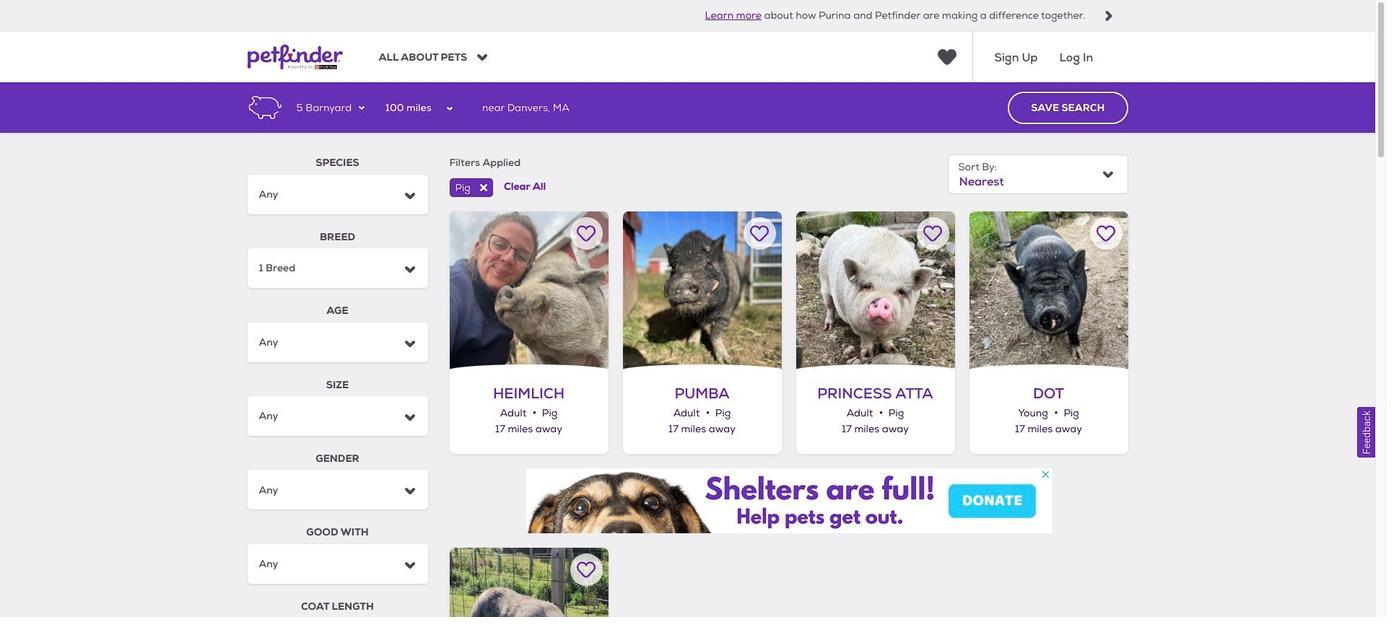 Task type: locate. For each thing, give the bounding box(es) containing it.
main content
[[0, 83, 1376, 617]]

babe, adoptable pig, adult male pig, 17 miles away. image
[[450, 548, 608, 617]]

petfinder home image
[[247, 32, 343, 83]]



Task type: describe. For each thing, give the bounding box(es) containing it.
heimlich, adoptable pig, adult male pig, 17 miles away. image
[[450, 211, 608, 370]]

dot, adoptable pig, young female pig, 17 miles away. image
[[970, 211, 1128, 370]]

advertisement element
[[526, 468, 1052, 533]]

princess atta, adoptable pig, adult female pig, 17 miles away. image
[[796, 211, 955, 370]]

pumba, adoptable pig, adult male pig, 17 miles away. image
[[623, 211, 782, 370]]



Task type: vqa. For each thing, say whether or not it's contained in the screenshot.
Pumba, Adoptable Pig, Adult Male Pig, 17 Miles Away. image
yes



